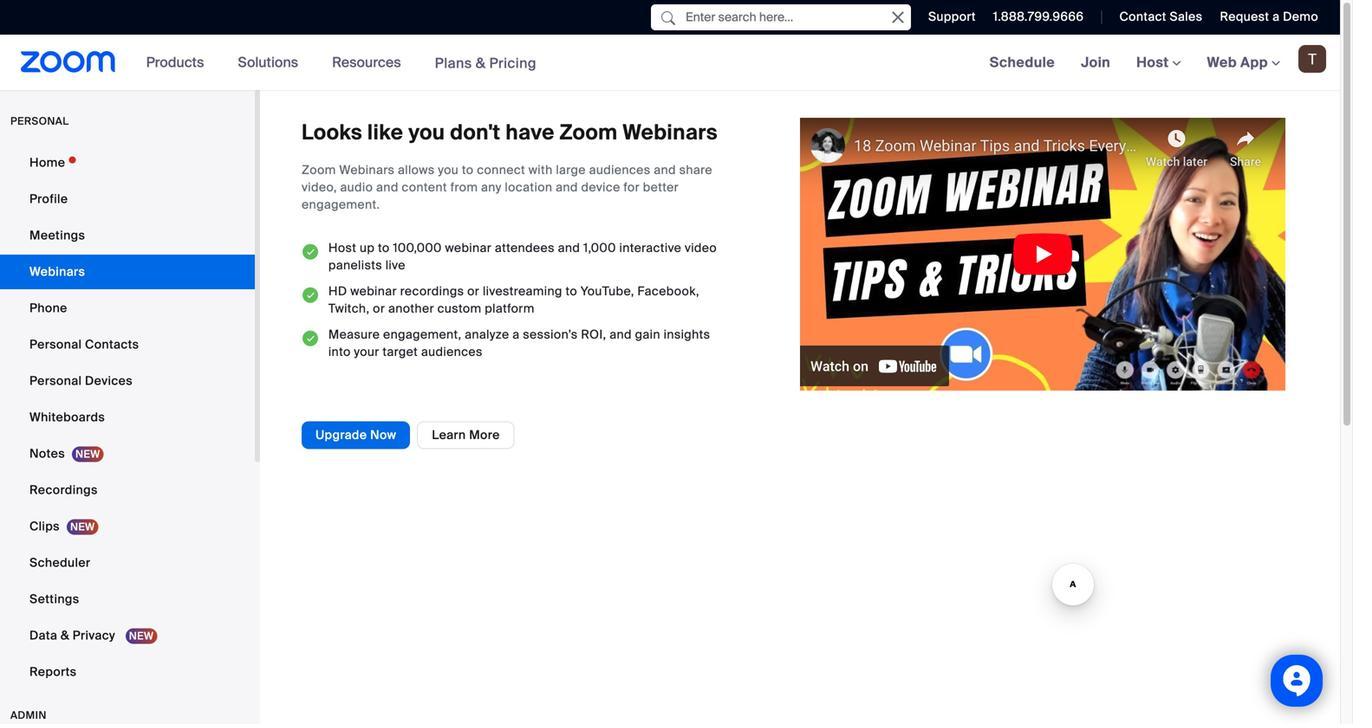 Task type: locate. For each thing, give the bounding box(es) containing it.
1 horizontal spatial host
[[1137, 53, 1173, 72]]

1 vertical spatial &
[[61, 628, 69, 644]]

audiences
[[589, 162, 651, 178], [421, 344, 483, 360]]

host button
[[1137, 53, 1182, 72]]

personal down phone
[[29, 337, 82, 353]]

host inside host up to 100,000 webinar attendees and 1,000 interactive video panelists live
[[329, 240, 357, 256]]

1 vertical spatial or
[[373, 301, 385, 317]]

sales
[[1170, 9, 1203, 25]]

you up from
[[438, 162, 459, 178]]

2 horizontal spatial webinars
[[623, 119, 718, 146]]

roi,
[[581, 327, 607, 343]]

resources
[[332, 53, 401, 72]]

1,000
[[584, 240, 616, 256]]

& for plans
[[476, 54, 486, 72]]

you up allows
[[408, 119, 445, 146]]

to inside hd webinar recordings or livestreaming to youtube, facebook, twitch, or another custom platform
[[566, 283, 578, 299]]

0 horizontal spatial webinar
[[351, 283, 397, 299]]

1 horizontal spatial zoom
[[560, 119, 618, 146]]

to inside host up to 100,000 webinar attendees and 1,000 interactive video panelists live
[[378, 240, 390, 256]]

1 horizontal spatial webinar
[[445, 240, 492, 256]]

a left 'demo'
[[1273, 9, 1280, 25]]

1 horizontal spatial &
[[476, 54, 486, 72]]

another
[[388, 301, 434, 317]]

home
[[29, 155, 65, 171]]

and up the better
[[654, 162, 676, 178]]

& inside personal menu menu
[[61, 628, 69, 644]]

host up to 100,000 webinar attendees and 1,000 interactive video panelists live
[[329, 240, 717, 273]]

webinars up audio on the top of page
[[339, 162, 395, 178]]

100,000
[[393, 240, 442, 256]]

2 vertical spatial to
[[566, 283, 578, 299]]

data & privacy
[[29, 628, 119, 644]]

1 vertical spatial you
[[438, 162, 459, 178]]

data & privacy link
[[0, 619, 255, 654]]

and
[[654, 162, 676, 178], [376, 179, 399, 195], [556, 179, 578, 195], [558, 240, 580, 256], [610, 327, 632, 343]]

0 vertical spatial host
[[1137, 53, 1173, 72]]

& right data
[[61, 628, 69, 644]]

host
[[1137, 53, 1173, 72], [329, 240, 357, 256]]

whiteboards
[[29, 410, 105, 426]]

0 vertical spatial a
[[1273, 9, 1280, 25]]

personal up whiteboards
[[29, 373, 82, 389]]

0 vertical spatial audiences
[[589, 162, 651, 178]]

2 vertical spatial webinars
[[29, 264, 85, 280]]

webinar inside host up to 100,000 webinar attendees and 1,000 interactive video panelists live
[[445, 240, 492, 256]]

0 vertical spatial personal
[[29, 337, 82, 353]]

or right twitch,
[[373, 301, 385, 317]]

any
[[481, 179, 502, 195]]

search element
[[651, 4, 677, 30]]

0 horizontal spatial to
[[378, 240, 390, 256]]

0 horizontal spatial audiences
[[421, 344, 483, 360]]

0 vertical spatial you
[[408, 119, 445, 146]]

and inside the measure engagement, analyze a session's roi, and gain insights into your target audiences
[[610, 327, 632, 343]]

0 horizontal spatial host
[[329, 240, 357, 256]]

and left the 1,000
[[558, 240, 580, 256]]

app
[[1241, 53, 1269, 72]]

a down platform
[[513, 327, 520, 343]]

zoom up video,
[[302, 162, 336, 178]]

web
[[1208, 53, 1237, 72]]

request a demo link
[[1207, 0, 1341, 35], [1220, 9, 1319, 25]]

request a demo
[[1220, 9, 1319, 25]]

1 vertical spatial webinar
[[351, 283, 397, 299]]

host down contact sales
[[1137, 53, 1173, 72]]

personal
[[10, 114, 69, 128]]

up
[[360, 240, 375, 256]]

& right plans
[[476, 54, 486, 72]]

1 horizontal spatial webinars
[[339, 162, 395, 178]]

zoom logo image
[[21, 51, 116, 73]]

cancel search image
[[885, 4, 911, 30]]

a
[[1273, 9, 1280, 25], [513, 327, 520, 343]]

to up from
[[462, 162, 474, 178]]

1 horizontal spatial audiences
[[589, 162, 651, 178]]

audiences inside the measure engagement, analyze a session's roi, and gain insights into your target audiences
[[421, 344, 483, 360]]

zoom up large
[[560, 119, 618, 146]]

scheduler
[[29, 555, 91, 571]]

engagement.
[[302, 197, 380, 213]]

0 vertical spatial to
[[462, 162, 474, 178]]

1 vertical spatial webinars
[[339, 162, 395, 178]]

webinars
[[623, 119, 718, 146], [339, 162, 395, 178], [29, 264, 85, 280]]

or
[[468, 283, 480, 299], [373, 301, 385, 317]]

banner containing products
[[0, 35, 1341, 91]]

1 vertical spatial to
[[378, 240, 390, 256]]

host for host up to 100,000 webinar attendees and 1,000 interactive video panelists live
[[329, 240, 357, 256]]

join
[[1081, 53, 1111, 72]]

admin
[[10, 709, 47, 723]]

0 vertical spatial webinar
[[445, 240, 492, 256]]

profile link
[[0, 182, 255, 217]]

0 horizontal spatial a
[[513, 327, 520, 343]]

or up custom
[[468, 283, 480, 299]]

&
[[476, 54, 486, 72], [61, 628, 69, 644]]

to right up
[[378, 240, 390, 256]]

personal contacts link
[[0, 328, 255, 362]]

webinar up twitch,
[[351, 283, 397, 299]]

don't
[[450, 119, 501, 146]]

2 personal from the top
[[29, 373, 82, 389]]

0 horizontal spatial zoom
[[302, 162, 336, 178]]

1 vertical spatial personal
[[29, 373, 82, 389]]

webinars up share
[[623, 119, 718, 146]]

2 horizontal spatial to
[[566, 283, 578, 299]]

personal for personal contacts
[[29, 337, 82, 353]]

measure engagement, analyze a session's roi, and gain insights into your target audiences
[[329, 327, 710, 360]]

0 vertical spatial &
[[476, 54, 486, 72]]

and right audio on the top of page
[[376, 179, 399, 195]]

1 horizontal spatial to
[[462, 162, 474, 178]]

to left the youtube,
[[566, 283, 578, 299]]

& inside product information navigation
[[476, 54, 486, 72]]

personal devices
[[29, 373, 133, 389]]

contact sales link
[[1107, 0, 1207, 35], [1120, 9, 1203, 25]]

1 vertical spatial audiences
[[421, 344, 483, 360]]

clips
[[29, 519, 60, 535]]

phone link
[[0, 291, 255, 326]]

0 vertical spatial webinars
[[623, 119, 718, 146]]

1 personal from the top
[[29, 337, 82, 353]]

recordings link
[[0, 473, 255, 508]]

0 vertical spatial or
[[468, 283, 480, 299]]

notes link
[[0, 437, 255, 472]]

webinars link
[[0, 255, 255, 290]]

you inside zoom webinars allows you to connect with large audiences and share video, audio and content from any location and device for better engagement.
[[438, 162, 459, 178]]

0 horizontal spatial webinars
[[29, 264, 85, 280]]

cancel search element
[[885, 4, 911, 30]]

recordings
[[400, 283, 464, 299]]

video
[[685, 240, 717, 256]]

settings
[[29, 592, 79, 608]]

webinars down meetings
[[29, 264, 85, 280]]

youtube,
[[581, 283, 634, 299]]

host inside meetings navigation
[[1137, 53, 1173, 72]]

settings link
[[0, 583, 255, 617]]

data
[[29, 628, 57, 644]]

meetings link
[[0, 219, 255, 253]]

reports link
[[0, 656, 255, 690]]

and left gain
[[610, 327, 632, 343]]

webinar
[[445, 240, 492, 256], [351, 283, 397, 299]]

plans
[[435, 54, 472, 72]]

product information navigation
[[133, 35, 550, 91]]

audiences up for
[[589, 162, 651, 178]]

share
[[680, 162, 713, 178]]

1.888.799.9666 button
[[981, 0, 1089, 35], [994, 9, 1084, 25]]

1 vertical spatial host
[[329, 240, 357, 256]]

audiences inside zoom webinars allows you to connect with large audiences and share video, audio and content from any location and device for better engagement.
[[589, 162, 651, 178]]

upgrade now
[[316, 428, 397, 444]]

1 vertical spatial zoom
[[302, 162, 336, 178]]

products
[[146, 53, 204, 72]]

location
[[505, 179, 553, 195]]

0 horizontal spatial &
[[61, 628, 69, 644]]

allows
[[398, 162, 435, 178]]

contacts
[[85, 337, 139, 353]]

zoom
[[560, 119, 618, 146], [302, 162, 336, 178]]

webinar right 100,000
[[445, 240, 492, 256]]

meetings
[[29, 228, 85, 244]]

0 vertical spatial zoom
[[560, 119, 618, 146]]

plans & pricing link
[[435, 54, 537, 72], [435, 54, 537, 72]]

1 horizontal spatial or
[[468, 283, 480, 299]]

banner
[[0, 35, 1341, 91]]

engagement,
[[383, 327, 462, 343]]

1 vertical spatial a
[[513, 327, 520, 343]]

host up panelists
[[329, 240, 357, 256]]

audiences down engagement,
[[421, 344, 483, 360]]



Task type: vqa. For each thing, say whether or not it's contained in the screenshot.
the Data & Privacy on the bottom
yes



Task type: describe. For each thing, give the bounding box(es) containing it.
from
[[451, 179, 478, 195]]

webinars inside zoom webinars allows you to connect with large audiences and share video, audio and content from any location and device for better engagement.
[[339, 162, 395, 178]]

devices
[[85, 373, 133, 389]]

hd
[[329, 283, 347, 299]]

with
[[529, 162, 553, 178]]

video,
[[302, 179, 337, 195]]

analyze
[[465, 327, 510, 343]]

1.888.799.9666
[[994, 9, 1084, 25]]

personal menu menu
[[0, 146, 255, 692]]

clips link
[[0, 510, 255, 545]]

1.888.799.9666 button up schedule link
[[994, 9, 1084, 25]]

interactive
[[620, 240, 682, 256]]

& for data
[[61, 628, 69, 644]]

webinars inside personal menu menu
[[29, 264, 85, 280]]

request
[[1220, 9, 1270, 25]]

large
[[556, 162, 586, 178]]

twitch,
[[329, 301, 370, 317]]

for
[[624, 179, 640, 195]]

1 horizontal spatial a
[[1273, 9, 1280, 25]]

solutions button
[[238, 35, 306, 90]]

profile picture image
[[1299, 45, 1327, 73]]

upgrade
[[316, 428, 367, 444]]

meetings navigation
[[977, 35, 1341, 91]]

web app button
[[1208, 53, 1281, 72]]

now
[[370, 428, 397, 444]]

to inside zoom webinars allows you to connect with large audiences and share video, audio and content from any location and device for better engagement.
[[462, 162, 474, 178]]

reports
[[29, 665, 77, 681]]

livestreaming
[[483, 283, 563, 299]]

more
[[469, 428, 500, 444]]

host for host
[[1137, 53, 1173, 72]]

measure
[[329, 327, 380, 343]]

home link
[[0, 146, 255, 180]]

looks
[[302, 119, 362, 146]]

a inside the measure engagement, analyze a session's roi, and gain insights into your target audiences
[[513, 327, 520, 343]]

products button
[[146, 35, 212, 90]]

target
[[383, 344, 418, 360]]

connect
[[477, 162, 526, 178]]

device
[[581, 179, 621, 195]]

your
[[354, 344, 379, 360]]

recordings
[[29, 483, 98, 499]]

phone
[[29, 300, 67, 317]]

personal contacts
[[29, 337, 139, 353]]

learn
[[432, 428, 466, 444]]

privacy
[[73, 628, 115, 644]]

custom
[[438, 301, 482, 317]]

live
[[386, 257, 406, 273]]

schedule link
[[977, 35, 1068, 90]]

pricing
[[489, 54, 537, 72]]

join link
[[1068, 35, 1124, 90]]

better
[[643, 179, 679, 195]]

scheduler link
[[0, 546, 255, 581]]

learn more button
[[417, 422, 515, 450]]

zoom inside zoom webinars allows you to connect with large audiences and share video, audio and content from any location and device for better engagement.
[[302, 162, 336, 178]]

and down large
[[556, 179, 578, 195]]

platform
[[485, 301, 535, 317]]

audio
[[340, 179, 373, 195]]

webinar inside hd webinar recordings or livestreaming to youtube, facebook, twitch, or another custom platform
[[351, 283, 397, 299]]

web app
[[1208, 53, 1269, 72]]

hd webinar recordings or livestreaming to youtube, facebook, twitch, or another custom platform
[[329, 283, 700, 317]]

demo
[[1283, 9, 1319, 25]]

1.888.799.9666 button up schedule at right top
[[981, 0, 1089, 35]]

gain
[[635, 327, 661, 343]]

profile
[[29, 191, 68, 207]]

attendees
[[495, 240, 555, 256]]

zoom webinars allows you to connect with large audiences and share video, audio and content from any location and device for better engagement.
[[302, 162, 713, 213]]

facebook,
[[638, 283, 700, 299]]

Search text field
[[677, 4, 885, 30]]

have
[[506, 119, 555, 146]]

session's
[[523, 327, 578, 343]]

learn more
[[432, 428, 500, 444]]

and inside host up to 100,000 webinar attendees and 1,000 interactive video panelists live
[[558, 240, 580, 256]]

support
[[929, 9, 976, 25]]

upgrade now button
[[302, 422, 410, 450]]

0 horizontal spatial or
[[373, 301, 385, 317]]

like
[[367, 119, 403, 146]]

insights
[[664, 327, 710, 343]]

contact sales
[[1120, 9, 1203, 25]]

search image
[[662, 11, 676, 25]]

contact
[[1120, 9, 1167, 25]]

personal for personal devices
[[29, 373, 82, 389]]

plans & pricing
[[435, 54, 537, 72]]

notes
[[29, 446, 65, 462]]

personal devices link
[[0, 364, 255, 399]]

into
[[329, 344, 351, 360]]

looks like you don't have zoom webinars
[[302, 119, 718, 146]]

whiteboards link
[[0, 401, 255, 435]]

content
[[402, 179, 447, 195]]

panelists
[[329, 257, 382, 273]]



